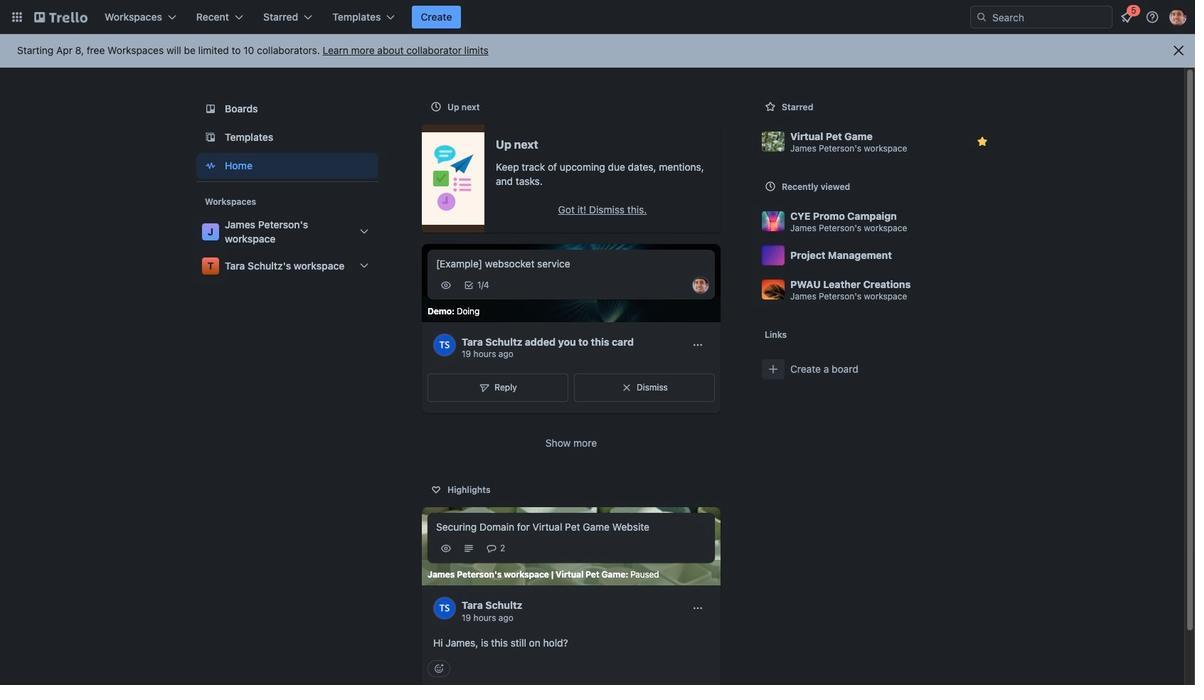 Task type: locate. For each thing, give the bounding box(es) containing it.
open information menu image
[[1146, 10, 1160, 24]]

board image
[[202, 100, 219, 117]]

back to home image
[[34, 6, 88, 28]]

template board image
[[202, 129, 219, 146]]

click to unstar virtual pet game. it will be removed from your starred list. image
[[976, 135, 990, 149]]

primary element
[[0, 0, 1196, 34]]

search image
[[977, 11, 988, 23]]



Task type: describe. For each thing, give the bounding box(es) containing it.
Search field
[[988, 6, 1112, 28]]

james peterson (jamespeterson93) image
[[1170, 9, 1187, 26]]

add reaction image
[[428, 661, 451, 678]]

home image
[[202, 157, 219, 174]]

5 notifications image
[[1119, 9, 1136, 26]]



Task type: vqa. For each thing, say whether or not it's contained in the screenshot.
Click to unstar Virtual Pet Game. It will be removed from your starred list. image
yes



